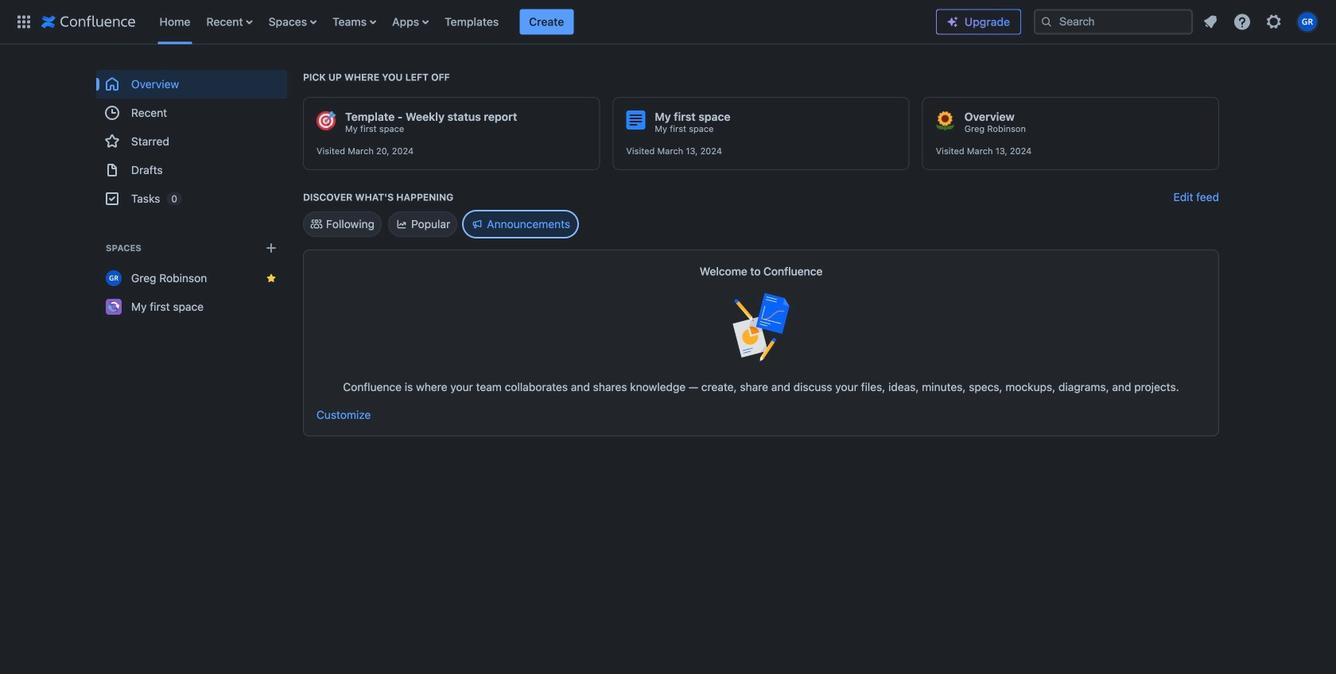 Task type: locate. For each thing, give the bounding box(es) containing it.
None search field
[[1034, 9, 1193, 35]]

list item
[[520, 9, 574, 35]]

confluence image
[[41, 12, 136, 31], [41, 12, 136, 31]]

notification icon image
[[1201, 12, 1220, 31]]

:sunflower: image
[[936, 111, 955, 130], [936, 111, 955, 130]]

appswitcher icon image
[[14, 12, 33, 31]]

list for appswitcher icon
[[152, 0, 936, 44]]

settings icon image
[[1265, 12, 1284, 31]]

1 horizontal spatial list
[[1197, 8, 1327, 36]]

help icon image
[[1233, 12, 1252, 31]]

group
[[96, 70, 287, 213]]

banner
[[0, 0, 1337, 45]]

:dart: image
[[317, 111, 336, 130], [317, 111, 336, 130]]

0 horizontal spatial list
[[152, 0, 936, 44]]

premium image
[[947, 16, 959, 28]]

list item inside list
[[520, 9, 574, 35]]

list
[[152, 0, 936, 44], [1197, 8, 1327, 36]]



Task type: describe. For each thing, give the bounding box(es) containing it.
unstar this space image
[[265, 272, 278, 285]]

list for the premium icon
[[1197, 8, 1327, 36]]

Search field
[[1034, 9, 1193, 35]]

search image
[[1041, 16, 1053, 28]]

create a space image
[[262, 239, 281, 258]]

global element
[[10, 0, 936, 44]]



Task type: vqa. For each thing, say whether or not it's contained in the screenshot.
'search' image
yes



